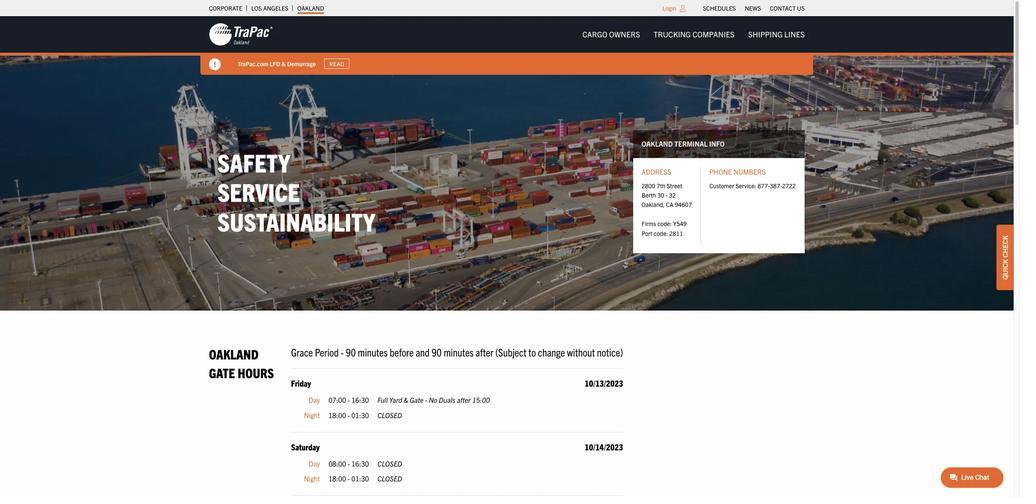 Task type: locate. For each thing, give the bounding box(es) containing it.
01:30 for saturday
[[351, 475, 369, 484]]

saturday
[[291, 442, 320, 453]]

0 horizontal spatial oakland
[[209, 346, 259, 363]]

1 vertical spatial 18:00
[[329, 475, 346, 484]]

minutes left before
[[358, 346, 388, 359]]

1 vertical spatial 18:00 - 01:30
[[329, 475, 369, 484]]

& right lfd
[[282, 60, 286, 67]]

7th
[[657, 182, 665, 190]]

0 vertical spatial 16:30
[[351, 396, 369, 405]]

- right 08:00
[[348, 460, 350, 468]]

night down saturday
[[304, 475, 320, 484]]

1 horizontal spatial after
[[476, 346, 493, 359]]

menu bar up shipping
[[698, 2, 809, 14]]

period
[[315, 346, 339, 359]]

30
[[657, 192, 664, 199]]

day down friday
[[309, 396, 320, 405]]

90 right and
[[432, 346, 442, 359]]

info
[[709, 140, 725, 148]]

1 vertical spatial closed
[[378, 460, 402, 468]]

01:30 down 07:00 - 16:30
[[351, 412, 369, 420]]

- down 08:00 - 16:30
[[348, 475, 350, 484]]

phone numbers
[[709, 168, 766, 176]]

0 vertical spatial 18:00
[[329, 412, 346, 420]]

0 horizontal spatial &
[[282, 60, 286, 67]]

18:00
[[329, 412, 346, 420], [329, 475, 346, 484]]

0 vertical spatial after
[[476, 346, 493, 359]]

15:00
[[472, 396, 490, 405]]

1 horizontal spatial &
[[404, 396, 408, 405]]

1 closed from the top
[[378, 412, 402, 420]]

2800 7th street berth 30 - 32 oakland, ca 94607
[[642, 182, 692, 209]]

2 01:30 from the top
[[351, 475, 369, 484]]

2 horizontal spatial oakland
[[642, 140, 673, 148]]

0 vertical spatial 01:30
[[351, 412, 369, 420]]

minutes right and
[[444, 346, 474, 359]]

check
[[1001, 236, 1009, 258]]

1 vertical spatial night
[[304, 475, 320, 484]]

oakland up address
[[642, 140, 673, 148]]

after left (subject
[[476, 346, 493, 359]]

& for gate
[[404, 396, 408, 405]]

oakland inside oakland gate hours
[[209, 346, 259, 363]]

schedules link
[[703, 2, 736, 14]]

0 vertical spatial closed
[[378, 412, 402, 420]]

before
[[390, 346, 414, 359]]

trucking companies
[[654, 29, 735, 39]]

1 01:30 from the top
[[351, 412, 369, 420]]

0 vertical spatial gate
[[209, 365, 235, 381]]

90
[[346, 346, 356, 359], [432, 346, 442, 359]]

gate left no
[[410, 396, 423, 405]]

night for friday
[[304, 412, 320, 420]]

hours
[[238, 365, 274, 381]]

2 vertical spatial closed
[[378, 475, 402, 484]]

16:30 right 08:00
[[351, 460, 369, 468]]

0 vertical spatial 18:00 - 01:30
[[329, 412, 369, 420]]

1 day from the top
[[309, 396, 320, 405]]

quick
[[1001, 260, 1009, 280]]

18:00 down 08:00
[[329, 475, 346, 484]]

oakland up hours
[[209, 346, 259, 363]]

16:30
[[351, 396, 369, 405], [351, 460, 369, 468]]

18:00 down 07:00
[[329, 412, 346, 420]]

1 night from the top
[[304, 412, 320, 420]]

closed for saturday
[[378, 475, 402, 484]]

2 day from the top
[[309, 460, 320, 468]]

0 vertical spatial day
[[309, 396, 320, 405]]

10/13/2023
[[585, 378, 623, 389]]

94607
[[675, 201, 692, 209]]

2 90 from the left
[[432, 346, 442, 359]]

night for saturday
[[304, 475, 320, 484]]

2800
[[642, 182, 655, 190]]

to
[[528, 346, 536, 359]]

& right yard
[[404, 396, 408, 405]]

0 vertical spatial menu bar
[[698, 2, 809, 14]]

code:
[[657, 220, 672, 228], [654, 230, 668, 237]]

oakland for oakland gate hours
[[209, 346, 259, 363]]

2 18:00 - 01:30 from the top
[[329, 475, 369, 484]]

firms code:  y549 port code:  2811
[[642, 220, 687, 237]]

cargo
[[582, 29, 607, 39]]

18:00 - 01:30 down 08:00 - 16:30
[[329, 475, 369, 484]]

cargo owners link
[[576, 26, 647, 43]]

2 vertical spatial oakland
[[209, 346, 259, 363]]

quick check link
[[997, 225, 1014, 291]]

day for saturday
[[309, 460, 320, 468]]

oakland image
[[209, 23, 273, 46]]

18:00 for saturday
[[329, 475, 346, 484]]

1 horizontal spatial 90
[[432, 346, 442, 359]]

- inside 2800 7th street berth 30 - 32 oakland, ca 94607
[[666, 192, 668, 199]]

service
[[217, 176, 300, 207]]

after
[[476, 346, 493, 359], [457, 396, 471, 405]]

01:30 down 08:00 - 16:30
[[351, 475, 369, 484]]

los angeles link
[[251, 2, 288, 14]]

1 16:30 from the top
[[351, 396, 369, 405]]

gate
[[209, 365, 235, 381], [410, 396, 423, 405]]

gate inside oakland gate hours
[[209, 365, 235, 381]]

day
[[309, 396, 320, 405], [309, 460, 320, 468]]

1 18:00 - 01:30 from the top
[[329, 412, 369, 420]]

1 horizontal spatial minutes
[[444, 346, 474, 359]]

corporate link
[[209, 2, 242, 14]]

los
[[251, 4, 262, 12]]

- left no
[[425, 396, 427, 405]]

- right 30
[[666, 192, 668, 199]]

solid image
[[209, 59, 221, 71]]

1 horizontal spatial gate
[[410, 396, 423, 405]]

grace period - 90 minutes before and 90 minutes after (subject to change without notice)
[[291, 346, 623, 359]]

after right duals
[[457, 396, 471, 405]]

code: up 2811
[[657, 220, 672, 228]]

32
[[669, 192, 676, 199]]

1 vertical spatial day
[[309, 460, 320, 468]]

0 horizontal spatial minutes
[[358, 346, 388, 359]]

day down saturday
[[309, 460, 320, 468]]

oakland,
[[642, 201, 665, 209]]

1 vertical spatial 16:30
[[351, 460, 369, 468]]

oakland
[[297, 4, 324, 12], [642, 140, 673, 148], [209, 346, 259, 363]]

18:00 - 01:30 down 07:00 - 16:30
[[329, 412, 369, 420]]

banner
[[0, 16, 1020, 75]]

night up saturday
[[304, 412, 320, 420]]

customer
[[709, 182, 734, 190]]

safety service sustainability
[[217, 147, 375, 237]]

1 vertical spatial after
[[457, 396, 471, 405]]

3 closed from the top
[[378, 475, 402, 484]]

16:30 left full
[[351, 396, 369, 405]]

menu bar
[[698, 2, 809, 14], [576, 26, 812, 43]]

07:00
[[329, 396, 346, 405]]

0 vertical spatial &
[[282, 60, 286, 67]]

yard
[[389, 396, 402, 405]]

port
[[642, 230, 652, 237]]

18:00 for friday
[[329, 412, 346, 420]]

387-
[[770, 182, 782, 190]]

1 vertical spatial &
[[404, 396, 408, 405]]

code: right 'port'
[[654, 230, 668, 237]]

18:00 - 01:30
[[329, 412, 369, 420], [329, 475, 369, 484]]

90 right period
[[346, 346, 356, 359]]

menu bar down light icon
[[576, 26, 812, 43]]

1 vertical spatial gate
[[410, 396, 423, 405]]

2 night from the top
[[304, 475, 320, 484]]

cargo owners
[[582, 29, 640, 39]]

- down 07:00 - 16:30
[[348, 412, 350, 420]]

contact us
[[770, 4, 805, 12]]

menu bar containing cargo owners
[[576, 26, 812, 43]]

1 18:00 from the top
[[329, 412, 346, 420]]

877-
[[758, 182, 770, 190]]

1 horizontal spatial oakland
[[297, 4, 324, 12]]

2 16:30 from the top
[[351, 460, 369, 468]]

1 vertical spatial oakland
[[642, 140, 673, 148]]

minutes
[[358, 346, 388, 359], [444, 346, 474, 359]]

0 horizontal spatial gate
[[209, 365, 235, 381]]

gate left hours
[[209, 365, 235, 381]]

0 horizontal spatial 90
[[346, 346, 356, 359]]

0 vertical spatial night
[[304, 412, 320, 420]]

0 vertical spatial oakland
[[297, 4, 324, 12]]

trapac.com lfd & demurrage
[[238, 60, 316, 67]]

1 vertical spatial menu bar
[[576, 26, 812, 43]]

oakland right angeles
[[297, 4, 324, 12]]

1 vertical spatial 01:30
[[351, 475, 369, 484]]

2 18:00 from the top
[[329, 475, 346, 484]]



Task type: describe. For each thing, give the bounding box(es) containing it.
0 horizontal spatial after
[[457, 396, 471, 405]]

service:
[[736, 182, 756, 190]]

corporate
[[209, 4, 242, 12]]

closed for friday
[[378, 412, 402, 420]]

full
[[378, 396, 388, 405]]

firms
[[642, 220, 656, 228]]

oakland terminal info
[[642, 140, 725, 148]]

16:30 for saturday
[[351, 460, 369, 468]]

change
[[538, 346, 565, 359]]

sustainability
[[217, 206, 375, 237]]

login
[[663, 4, 676, 12]]

menu bar containing schedules
[[698, 2, 809, 14]]

friday
[[291, 378, 311, 389]]

lfd
[[270, 60, 281, 67]]

grace
[[291, 346, 313, 359]]

lines
[[784, 29, 805, 39]]

- right 07:00
[[348, 396, 350, 405]]

18:00 - 01:30 for saturday
[[329, 475, 369, 484]]

0 vertical spatial code:
[[657, 220, 672, 228]]

read
[[330, 60, 345, 68]]

schedules
[[703, 4, 736, 12]]

street
[[667, 182, 682, 190]]

customer service: 877-387-2722
[[709, 182, 796, 190]]

1 minutes from the left
[[358, 346, 388, 359]]

companies
[[693, 29, 735, 39]]

01:30 for friday
[[351, 412, 369, 420]]

trucking companies link
[[647, 26, 741, 43]]

demurrage
[[287, 60, 316, 67]]

shipping lines link
[[741, 26, 812, 43]]

day for friday
[[309, 396, 320, 405]]

1 90 from the left
[[346, 346, 356, 359]]

owners
[[609, 29, 640, 39]]

quick check
[[1001, 236, 1009, 280]]

terminal
[[674, 140, 708, 148]]

oakland for oakland
[[297, 4, 324, 12]]

angeles
[[263, 4, 288, 12]]

oakland for oakland terminal info
[[642, 140, 673, 148]]

phone
[[709, 168, 732, 176]]

08:00
[[329, 460, 346, 468]]

news link
[[745, 2, 761, 14]]

shipping
[[748, 29, 783, 39]]

oakland gate hours
[[209, 346, 274, 381]]

banner containing cargo owners
[[0, 16, 1020, 75]]

shipping lines
[[748, 29, 805, 39]]

18:00 - 01:30 for friday
[[329, 412, 369, 420]]

full yard & gate - no duals after 15:00
[[378, 396, 490, 405]]

duals
[[439, 396, 455, 405]]

trapac.com
[[238, 60, 268, 67]]

10/14/2023
[[585, 442, 623, 453]]

numbers
[[734, 168, 766, 176]]

light image
[[680, 5, 686, 12]]

y549
[[673, 220, 687, 228]]

1 vertical spatial code:
[[654, 230, 668, 237]]

2 closed from the top
[[378, 460, 402, 468]]

address
[[642, 168, 671, 176]]

berth
[[642, 192, 656, 199]]

& for demurrage
[[282, 60, 286, 67]]

2 minutes from the left
[[444, 346, 474, 359]]

- right period
[[341, 346, 344, 359]]

los angeles
[[251, 4, 288, 12]]

news
[[745, 4, 761, 12]]

without
[[567, 346, 595, 359]]

16:30 for friday
[[351, 396, 369, 405]]

oakland link
[[297, 2, 324, 14]]

notice)
[[597, 346, 623, 359]]

read link
[[325, 59, 349, 69]]

contact us link
[[770, 2, 805, 14]]

contact
[[770, 4, 796, 12]]

trucking
[[654, 29, 691, 39]]

us
[[797, 4, 805, 12]]

login link
[[663, 4, 676, 12]]

(subject
[[495, 346, 526, 359]]

07:00 - 16:30
[[329, 396, 369, 405]]

2722
[[782, 182, 796, 190]]

ca
[[666, 201, 673, 209]]

menu bar inside banner
[[576, 26, 812, 43]]

2811
[[669, 230, 683, 237]]

safety
[[217, 147, 290, 178]]

08:00 - 16:30
[[329, 460, 369, 468]]

and
[[416, 346, 430, 359]]

no
[[429, 396, 437, 405]]



Task type: vqa. For each thing, say whether or not it's contained in the screenshot.
down.
no



